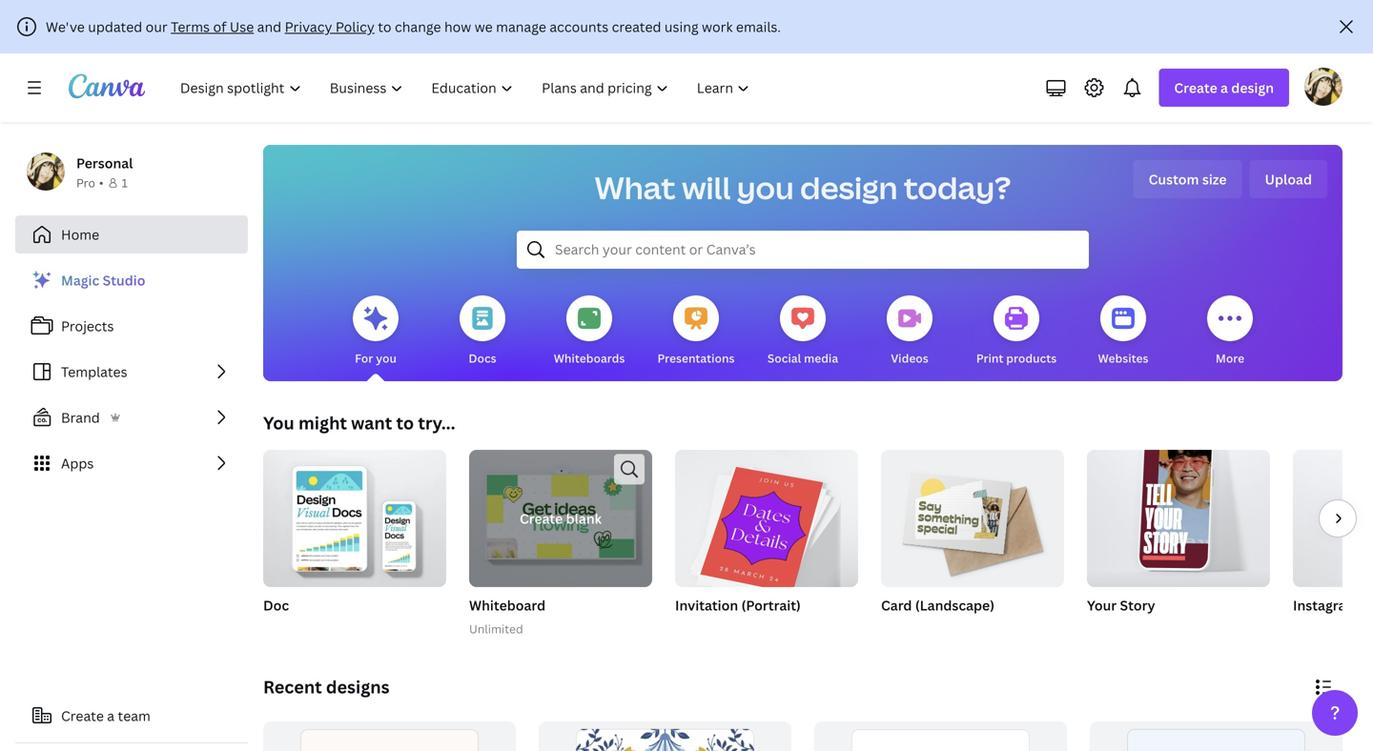 Task type: vqa. For each thing, say whether or not it's contained in the screenshot.
"ANY" within the to your whole team. individual settings aren't available, but you can change permissions at any time.
no



Task type: describe. For each thing, give the bounding box(es) containing it.
custom
[[1149, 170, 1200, 188]]

print products button
[[977, 282, 1057, 382]]

our
[[146, 18, 168, 36]]

using
[[665, 18, 699, 36]]

media
[[804, 351, 839, 366]]

stephanie aranda image
[[1305, 68, 1343, 106]]

your
[[1088, 597, 1117, 615]]

more button
[[1208, 282, 1254, 382]]

studio
[[103, 271, 145, 290]]

templates link
[[15, 353, 248, 391]]

create blank
[[520, 510, 602, 528]]

social
[[768, 351, 802, 366]]

you inside button
[[376, 351, 397, 366]]

print
[[977, 351, 1004, 366]]

magic
[[61, 271, 100, 290]]

projects
[[61, 317, 114, 335]]

create for create a team
[[61, 707, 104, 726]]

apps
[[61, 455, 94, 473]]

your story group
[[1088, 439, 1271, 639]]

and
[[257, 18, 282, 36]]

create a design button
[[1160, 69, 1290, 107]]

today?
[[904, 167, 1012, 208]]

create a team button
[[15, 697, 248, 736]]

home
[[61, 226, 99, 244]]

blank
[[566, 510, 602, 528]]

for you
[[355, 351, 397, 366]]

of
[[213, 18, 227, 36]]

docs
[[469, 351, 497, 366]]

might
[[299, 412, 347, 435]]

instagram po
[[1294, 597, 1374, 615]]

templates
[[61, 363, 127, 381]]

(landscape)
[[916, 597, 995, 615]]

change
[[395, 18, 441, 36]]

0 horizontal spatial design
[[801, 167, 898, 208]]

accounts
[[550, 18, 609, 36]]

privacy policy link
[[285, 18, 375, 36]]

what
[[595, 167, 676, 208]]

more
[[1216, 351, 1245, 366]]

team
[[118, 707, 151, 726]]

brand link
[[15, 399, 248, 437]]

1 horizontal spatial to
[[396, 412, 414, 435]]

invitation (portrait)
[[676, 597, 801, 615]]

you might want to try...
[[263, 412, 456, 435]]

we
[[475, 18, 493, 36]]

upload button
[[1250, 160, 1328, 198]]

create for create blank
[[520, 510, 563, 528]]

card
[[882, 597, 913, 615]]

whiteboard group
[[469, 450, 653, 639]]

recent designs
[[263, 676, 390, 699]]

invitation (portrait) group
[[676, 443, 859, 639]]

size
[[1203, 170, 1228, 188]]

social media
[[768, 351, 839, 366]]

card (landscape)
[[882, 597, 995, 615]]

websites
[[1099, 351, 1149, 366]]

try...
[[418, 412, 456, 435]]

for you button
[[353, 282, 399, 382]]

a for design
[[1221, 79, 1229, 97]]

you
[[263, 412, 295, 435]]

po
[[1362, 597, 1374, 615]]

videos
[[891, 351, 929, 366]]

invitation
[[676, 597, 739, 615]]

videos button
[[887, 282, 933, 382]]

products
[[1007, 351, 1057, 366]]

whiteboards button
[[554, 282, 625, 382]]

websites button
[[1099, 282, 1149, 382]]

unlimited
[[469, 622, 524, 637]]



Task type: locate. For each thing, give the bounding box(es) containing it.
pro
[[76, 175, 95, 191]]

emails.
[[736, 18, 781, 36]]

0 horizontal spatial you
[[376, 351, 397, 366]]

you right for
[[376, 351, 397, 366]]

to right policy at left
[[378, 18, 392, 36]]

terms
[[171, 18, 210, 36]]

design inside dropdown button
[[1232, 79, 1275, 97]]

docs button
[[460, 282, 506, 382]]

instagram post (square) group
[[1294, 450, 1374, 639]]

1 horizontal spatial you
[[737, 167, 794, 208]]

print products
[[977, 351, 1057, 366]]

card (landscape) group
[[882, 443, 1065, 639]]

1 horizontal spatial a
[[1221, 79, 1229, 97]]

manage
[[496, 18, 547, 36]]

designs
[[326, 676, 390, 699]]

0 vertical spatial design
[[1232, 79, 1275, 97]]

Search search field
[[555, 232, 1051, 268]]

presentations button
[[658, 282, 735, 382]]

create left blank
[[520, 510, 563, 528]]

create left team
[[61, 707, 104, 726]]

(portrait)
[[742, 597, 801, 615]]

a inside "button"
[[107, 707, 115, 726]]

use
[[230, 18, 254, 36]]

policy
[[336, 18, 375, 36]]

0 horizontal spatial a
[[107, 707, 115, 726]]

brand
[[61, 409, 100, 427]]

create inside group
[[520, 510, 563, 528]]

0 horizontal spatial to
[[378, 18, 392, 36]]

we've
[[46, 18, 85, 36]]

1 vertical spatial to
[[396, 412, 414, 435]]

design
[[1232, 79, 1275, 97], [801, 167, 898, 208]]

custom size
[[1149, 170, 1228, 188]]

design left stephanie aranda image
[[1232, 79, 1275, 97]]

we've updated our terms of use and privacy policy to change how we manage accounts created using work emails.
[[46, 18, 781, 36]]

whiteboard
[[469, 597, 546, 615]]

doc group
[[263, 443, 447, 639]]

to
[[378, 18, 392, 36], [396, 412, 414, 435]]

doc
[[263, 597, 289, 615]]

how
[[445, 18, 472, 36]]

list
[[15, 261, 248, 483]]

upload
[[1266, 170, 1313, 188]]

your story
[[1088, 597, 1156, 615]]

you right "will"
[[737, 167, 794, 208]]

want
[[351, 412, 392, 435]]

pro •
[[76, 175, 104, 191]]

0 vertical spatial a
[[1221, 79, 1229, 97]]

a for team
[[107, 707, 115, 726]]

1 vertical spatial you
[[376, 351, 397, 366]]

whiteboards
[[554, 351, 625, 366]]

1 vertical spatial design
[[801, 167, 898, 208]]

list containing magic studio
[[15, 261, 248, 483]]

create for create a design
[[1175, 79, 1218, 97]]

privacy
[[285, 18, 332, 36]]

create a design
[[1175, 79, 1275, 97]]

a left team
[[107, 707, 115, 726]]

a
[[1221, 79, 1229, 97], [107, 707, 115, 726]]

a up size on the top right of the page
[[1221, 79, 1229, 97]]

apps link
[[15, 445, 248, 483]]

for
[[355, 351, 373, 366]]

create blank group
[[469, 450, 653, 588]]

custom size button
[[1134, 160, 1243, 198]]

0 vertical spatial create
[[1175, 79, 1218, 97]]

will
[[682, 167, 731, 208]]

0 horizontal spatial create
[[61, 707, 104, 726]]

story
[[1121, 597, 1156, 615]]

1 vertical spatial create
[[520, 510, 563, 528]]

whiteboard unlimited
[[469, 597, 546, 637]]

create
[[1175, 79, 1218, 97], [520, 510, 563, 528], [61, 707, 104, 726]]

created
[[612, 18, 662, 36]]

create up custom size dropdown button
[[1175, 79, 1218, 97]]

0 vertical spatial to
[[378, 18, 392, 36]]

create inside dropdown button
[[1175, 79, 1218, 97]]

social media button
[[768, 282, 839, 382]]

projects link
[[15, 307, 248, 345]]

magic studio
[[61, 271, 145, 290]]

create a team
[[61, 707, 151, 726]]

work
[[702, 18, 733, 36]]

personal
[[76, 154, 133, 172]]

presentations
[[658, 351, 735, 366]]

instagram
[[1294, 597, 1359, 615]]

2 vertical spatial create
[[61, 707, 104, 726]]

1 vertical spatial a
[[107, 707, 115, 726]]

•
[[99, 175, 104, 191]]

updated
[[88, 18, 142, 36]]

None search field
[[517, 231, 1090, 269]]

to left try...
[[396, 412, 414, 435]]

group
[[1088, 439, 1271, 588], [263, 443, 447, 588], [676, 443, 859, 594], [882, 443, 1065, 588], [1294, 450, 1374, 588], [263, 722, 516, 752], [539, 722, 792, 752], [815, 722, 1068, 752], [1091, 722, 1343, 752]]

1 horizontal spatial design
[[1232, 79, 1275, 97]]

magic studio link
[[15, 261, 248, 300]]

1
[[122, 175, 128, 191]]

terms of use link
[[171, 18, 254, 36]]

home link
[[15, 216, 248, 254]]

a inside dropdown button
[[1221, 79, 1229, 97]]

1 horizontal spatial create
[[520, 510, 563, 528]]

what will you design today?
[[595, 167, 1012, 208]]

create inside "button"
[[61, 707, 104, 726]]

top level navigation element
[[168, 69, 767, 107]]

0 vertical spatial you
[[737, 167, 794, 208]]

2 horizontal spatial create
[[1175, 79, 1218, 97]]

design up search search field
[[801, 167, 898, 208]]

recent
[[263, 676, 322, 699]]



